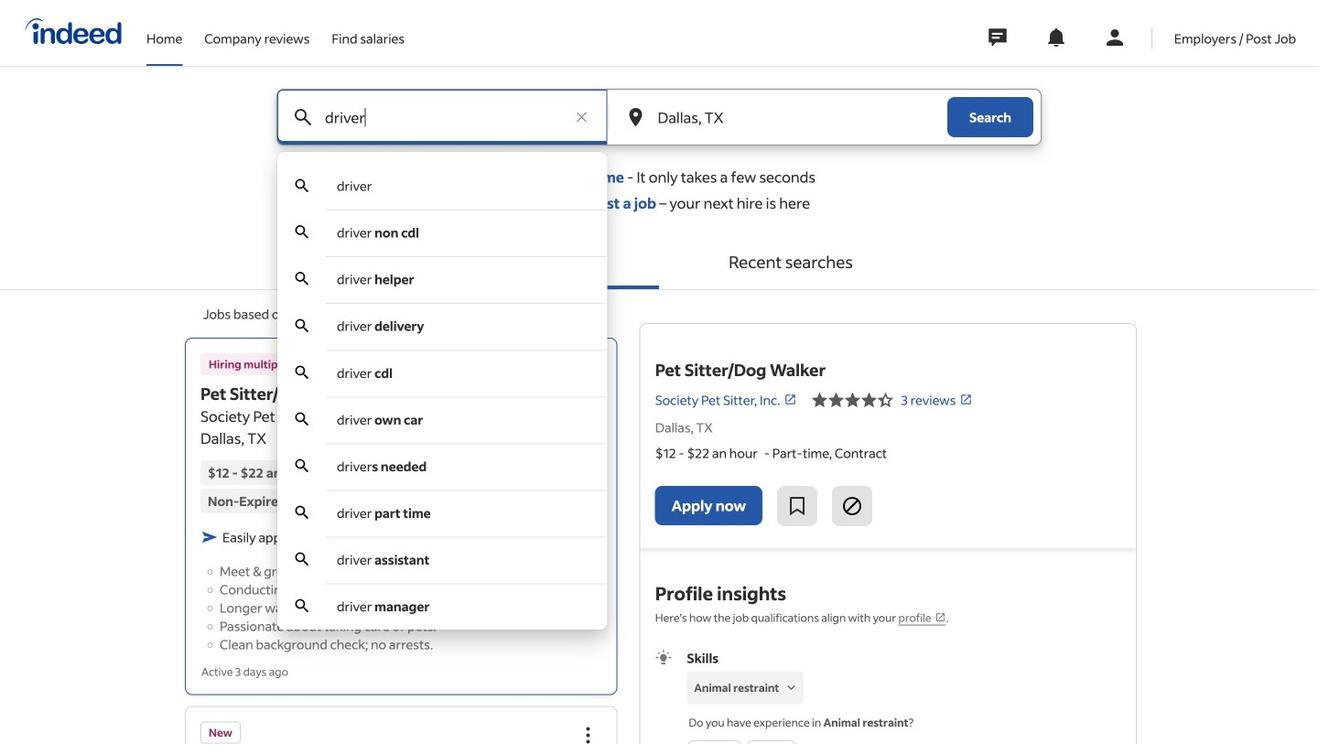 Task type: locate. For each thing, give the bounding box(es) containing it.
None search field
[[262, 89, 1057, 630]]

tab list
[[0, 234, 1319, 290]]

account image
[[1104, 27, 1126, 49]]

missing qualification image
[[783, 680, 800, 696]]

society pet sitter, inc. (opens in a new tab) image
[[784, 393, 797, 406]]

group
[[568, 347, 609, 387]]

clear what input image
[[573, 108, 591, 126]]

skills group
[[655, 649, 1122, 744]]

main content
[[0, 89, 1319, 744]]

messages unread count 0 image
[[986, 19, 1010, 56]]



Task type: vqa. For each thing, say whether or not it's contained in the screenshot.
search box
yes



Task type: describe. For each thing, give the bounding box(es) containing it.
save this job image
[[787, 495, 809, 517]]

4.3 out of 5 stars image
[[812, 389, 894, 411]]

search: Job title, keywords, or company text field
[[321, 90, 564, 145]]

Edit location text field
[[654, 90, 911, 145]]

driver element
[[337, 178, 372, 194]]

job actions for private investigator is collapsed image
[[578, 725, 600, 744]]

4.3 out of five stars rating image
[[351, 409, 384, 425]]

profile (opens in a new window) image
[[936, 612, 947, 623]]

search suggestions list box
[[277, 163, 608, 630]]

notifications unread count 0 image
[[1046, 27, 1068, 49]]

4.3 out of 5 stars. link to 3 reviews company ratings (opens in a new tab) image
[[960, 393, 973, 406]]

not interested image
[[842, 495, 864, 517]]



